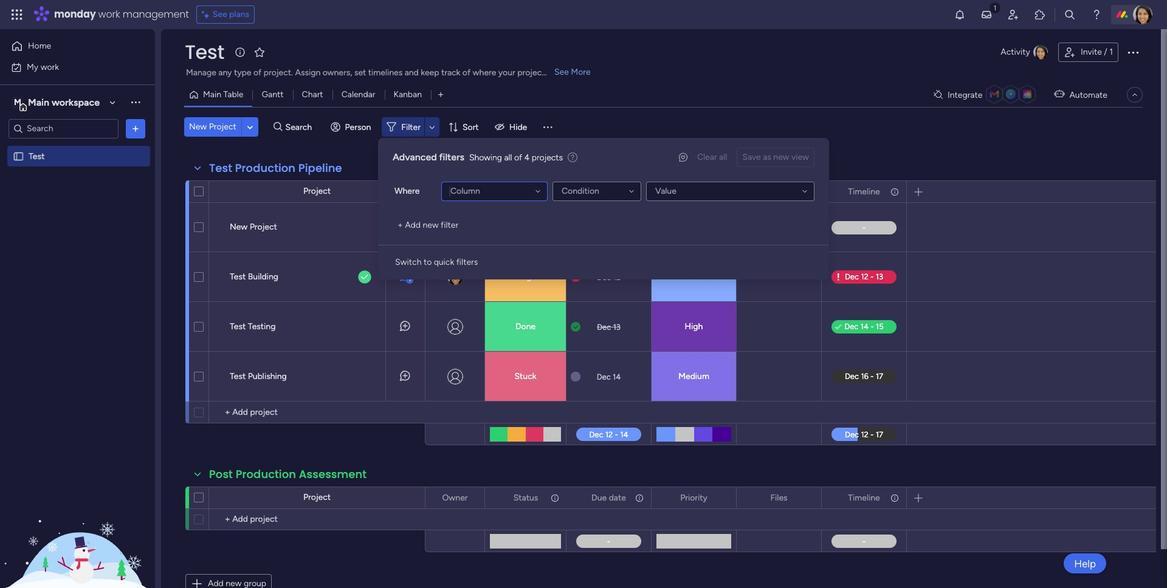 Task type: describe. For each thing, give the bounding box(es) containing it.
0 horizontal spatial 1
[[409, 276, 411, 283]]

any
[[218, 67, 232, 78]]

column information image for due date
[[635, 493, 644, 503]]

main for main workspace
[[28, 96, 49, 108]]

and
[[405, 67, 419, 78]]

where
[[473, 67, 496, 78]]

on
[[534, 272, 544, 282]]

angle down image
[[247, 123, 253, 132]]

13
[[613, 323, 621, 332]]

testing
[[248, 322, 276, 332]]

filter button
[[382, 117, 440, 137]]

building
[[248, 272, 278, 282]]

calendar
[[341, 89, 375, 100]]

high
[[685, 322, 703, 332]]

manage any type of project. assign owners, set timelines and keep track of where your project stands.
[[186, 67, 574, 78]]

project down pipeline
[[303, 186, 331, 196]]

project down assessment
[[303, 492, 331, 503]]

home button
[[7, 36, 131, 56]]

dapulse integrations image
[[934, 90, 943, 99]]

set
[[354, 67, 366, 78]]

save
[[743, 152, 761, 162]]

help button
[[1064, 554, 1107, 574]]

workspace image
[[12, 96, 24, 109]]

sort
[[463, 122, 479, 132]]

v2 done deadline image
[[571, 321, 581, 333]]

date for second due date field from the bottom of the page
[[609, 186, 626, 197]]

status for 1st status field from the bottom
[[514, 493, 538, 503]]

owner for second owner field from the top
[[442, 493, 468, 503]]

workspace
[[52, 96, 100, 108]]

owner for second owner field from the bottom of the page
[[442, 186, 468, 197]]

work for monday
[[98, 7, 120, 21]]

select product image
[[11, 9, 23, 21]]

dec for working on it
[[597, 273, 611, 282]]

v2 user feedback image
[[679, 151, 688, 164]]

autopilot image
[[1054, 86, 1065, 102]]

due date for second due date field from the bottom of the page
[[592, 186, 626, 197]]

due for 1st due date field from the bottom of the page
[[592, 493, 607, 503]]

gantt button
[[253, 85, 293, 105]]

1 horizontal spatial of
[[463, 67, 471, 78]]

1 button
[[385, 252, 425, 302]]

Post Production Assessment field
[[206, 467, 370, 483]]

main table button
[[184, 85, 253, 105]]

4
[[524, 152, 530, 163]]

medium
[[679, 371, 709, 382]]

1 files from the top
[[771, 186, 788, 197]]

production for post
[[236, 467, 296, 482]]

dec for done
[[597, 323, 611, 332]]

status for 1st status field
[[514, 186, 538, 197]]

1 priority field from the top
[[677, 185, 711, 199]]

projects
[[532, 152, 563, 163]]

1 + add project text field from the top
[[215, 406, 420, 420]]

dapulse checkmark sign image
[[835, 320, 842, 335]]

v2 overdue deadline image
[[571, 271, 581, 283]]

test up manage
[[185, 38, 224, 66]]

switch
[[395, 257, 422, 268]]

new project inside button
[[189, 122, 236, 132]]

due for second due date field from the bottom of the page
[[592, 186, 607, 197]]

column information image for timeline
[[890, 187, 900, 197]]

0 horizontal spatial of
[[253, 67, 262, 78]]

apps image
[[1034, 9, 1046, 21]]

see more
[[554, 67, 591, 77]]

my
[[27, 62, 38, 72]]

track
[[441, 67, 460, 78]]

advanced filters showing all of 4 projects
[[393, 151, 563, 163]]

kanban button
[[385, 85, 431, 105]]

lottie animation element
[[0, 466, 155, 589]]

activity
[[1001, 47, 1030, 57]]

stands.
[[547, 67, 574, 78]]

type
[[234, 67, 251, 78]]

invite / 1
[[1081, 47, 1113, 57]]

arrow down image
[[425, 120, 440, 134]]

main table
[[203, 89, 243, 100]]

post production assessment
[[209, 467, 367, 482]]

chart button
[[293, 85, 332, 105]]

timeline for second timeline field from the top
[[848, 493, 880, 503]]

1 owner field from the top
[[439, 185, 471, 199]]

add view image
[[438, 90, 443, 99]]

post
[[209, 467, 233, 482]]

done
[[515, 322, 536, 332]]

condition
[[562, 186, 599, 196]]

integrate
[[948, 90, 983, 100]]

2 files field from the top
[[768, 492, 791, 505]]

see plans button
[[196, 5, 255, 24]]

assign
[[295, 67, 321, 78]]

value
[[655, 186, 677, 196]]

dec 14
[[597, 372, 621, 382]]

+ add new filter
[[398, 220, 459, 230]]

options image for 1st timeline field from the top
[[889, 181, 898, 202]]

help
[[1074, 558, 1096, 570]]

1 image
[[990, 1, 1001, 14]]

add
[[405, 220, 421, 230]]

all inside 'advanced filters showing all of 4 projects'
[[504, 152, 512, 163]]

plans
[[229, 9, 249, 19]]

timeline for 1st timeline field from the top
[[848, 186, 880, 197]]

12
[[613, 273, 621, 282]]

filters inside button
[[456, 257, 478, 268]]

column
[[451, 186, 480, 196]]

your
[[498, 67, 515, 78]]

inbox image
[[981, 9, 993, 21]]

1 due date field from the top
[[589, 185, 629, 199]]

1 priority from the top
[[680, 186, 708, 197]]

clear all
[[697, 152, 727, 162]]

add to favorites image
[[253, 46, 266, 58]]

column information image for status
[[550, 493, 560, 503]]

production for test
[[235, 161, 296, 176]]

1 status field from the top
[[511, 185, 541, 199]]

new project button
[[184, 117, 241, 137]]

of inside 'advanced filters showing all of 4 projects'
[[514, 152, 522, 163]]

Test field
[[182, 38, 227, 66]]

clear
[[697, 152, 717, 162]]

quick
[[434, 257, 454, 268]]

2 priority field from the top
[[677, 492, 711, 505]]

low
[[686, 272, 702, 282]]

home
[[28, 41, 51, 51]]

test list box
[[0, 143, 155, 331]]

test publishing
[[230, 371, 287, 382]]

switch to quick filters button
[[390, 253, 483, 272]]

see more link
[[553, 66, 592, 78]]

/
[[1104, 47, 1108, 57]]

where
[[395, 186, 420, 196]]

m
[[14, 97, 21, 107]]

workspace selection element
[[12, 95, 102, 111]]

to
[[424, 257, 432, 268]]



Task type: vqa. For each thing, say whether or not it's contained in the screenshot.
"V2 Moveto O" icon
no



Task type: locate. For each thing, give the bounding box(es) containing it.
new down main table button
[[189, 122, 207, 132]]

test for test testing
[[230, 322, 246, 332]]

1 vertical spatial status
[[514, 493, 538, 503]]

1 vertical spatial files
[[771, 493, 788, 503]]

new right add
[[423, 220, 439, 230]]

james peterson image
[[1133, 5, 1153, 24]]

test for test publishing
[[230, 371, 246, 382]]

main inside button
[[203, 89, 221, 100]]

new project down main table button
[[189, 122, 236, 132]]

see for see more
[[554, 67, 569, 77]]

0 horizontal spatial all
[[504, 152, 512, 163]]

my work
[[27, 62, 59, 72]]

gantt
[[262, 89, 284, 100]]

new up test building
[[230, 222, 248, 232]]

0 vertical spatial dec
[[597, 273, 611, 282]]

production down v2 search image
[[235, 161, 296, 176]]

chart
[[302, 89, 323, 100]]

1 all from the left
[[719, 152, 727, 162]]

1 vertical spatial new
[[230, 222, 248, 232]]

options image
[[889, 181, 898, 202], [889, 488, 898, 509]]

help image
[[1091, 9, 1103, 21]]

2 status field from the top
[[511, 492, 541, 505]]

1 vertical spatial owner
[[442, 493, 468, 503]]

1 vertical spatial owner field
[[439, 492, 471, 505]]

column information image
[[550, 187, 560, 197], [635, 187, 644, 197], [890, 493, 900, 503]]

new
[[189, 122, 207, 132], [230, 222, 248, 232]]

1 vertical spatial status field
[[511, 492, 541, 505]]

2 files from the top
[[771, 493, 788, 503]]

test left publishing
[[230, 371, 246, 382]]

1 horizontal spatial see
[[554, 67, 569, 77]]

new for filter
[[423, 220, 439, 230]]

test testing
[[230, 322, 276, 332]]

menu image
[[542, 121, 554, 133]]

keep
[[421, 67, 439, 78]]

of right type
[[253, 67, 262, 78]]

new inside button
[[423, 220, 439, 230]]

main for main table
[[203, 89, 221, 100]]

v2 search image
[[274, 120, 282, 134]]

1 vertical spatial priority
[[680, 493, 708, 503]]

1 vertical spatial due date field
[[589, 492, 629, 505]]

priority
[[680, 186, 708, 197], [680, 493, 708, 503]]

work right my
[[41, 62, 59, 72]]

2 status from the top
[[514, 493, 538, 503]]

invite / 1 button
[[1058, 43, 1119, 62]]

2 date from the top
[[609, 493, 626, 503]]

as
[[763, 152, 771, 162]]

1 down the switch
[[409, 276, 411, 283]]

1 vertical spatial priority field
[[677, 492, 711, 505]]

1 due date from the top
[[592, 186, 626, 197]]

2 owner field from the top
[[439, 492, 471, 505]]

test inside test production pipeline field
[[209, 161, 232, 176]]

table
[[223, 89, 243, 100]]

advanced
[[393, 151, 437, 163]]

see inside button
[[213, 9, 227, 19]]

filter
[[401, 122, 421, 132]]

0 vertical spatial timeline field
[[845, 185, 883, 199]]

pipeline
[[298, 161, 342, 176]]

see plans
[[213, 9, 249, 19]]

notifications image
[[954, 9, 966, 21]]

+ Add project text field
[[215, 406, 420, 420], [215, 513, 420, 527]]

0 vertical spatial timeline
[[848, 186, 880, 197]]

calendar button
[[332, 85, 385, 105]]

work right monday
[[98, 7, 120, 21]]

person
[[345, 122, 371, 132]]

Status field
[[511, 185, 541, 199], [511, 492, 541, 505]]

0 vertical spatial work
[[98, 7, 120, 21]]

filters down sort popup button
[[439, 151, 464, 163]]

2 timeline from the top
[[848, 493, 880, 503]]

stuck
[[515, 371, 537, 382]]

1 options image from the top
[[889, 181, 898, 202]]

0 vertical spatial priority field
[[677, 185, 711, 199]]

+
[[398, 220, 403, 230]]

1 vertical spatial options image
[[889, 488, 898, 509]]

dec left 14
[[597, 372, 611, 382]]

1 vertical spatial due date
[[592, 493, 626, 503]]

test for test production pipeline
[[209, 161, 232, 176]]

new inside button
[[189, 122, 207, 132]]

due date for 1st due date field from the bottom of the page
[[592, 493, 626, 503]]

showing
[[469, 152, 502, 163]]

0 horizontal spatial see
[[213, 9, 227, 19]]

2 due date from the top
[[592, 493, 626, 503]]

0 horizontal spatial column information image
[[550, 187, 560, 197]]

owners,
[[323, 67, 352, 78]]

main inside "workspace selection" element
[[28, 96, 49, 108]]

0 vertical spatial owner field
[[439, 185, 471, 199]]

0 horizontal spatial main
[[28, 96, 49, 108]]

test production pipeline
[[209, 161, 342, 176]]

project
[[209, 122, 236, 132], [303, 186, 331, 196], [250, 222, 277, 232], [303, 492, 331, 503]]

0 vertical spatial status field
[[511, 185, 541, 199]]

2 horizontal spatial column information image
[[890, 187, 900, 197]]

hide button
[[490, 117, 535, 137]]

test left building at top left
[[230, 272, 246, 282]]

production inside post production assessment field
[[236, 467, 296, 482]]

0 vertical spatial production
[[235, 161, 296, 176]]

1 owner from the top
[[442, 186, 468, 197]]

search everything image
[[1064, 9, 1076, 21]]

2 horizontal spatial column information image
[[890, 493, 900, 503]]

save as new view button
[[737, 148, 815, 167]]

test
[[185, 38, 224, 66], [29, 151, 45, 161], [209, 161, 232, 176], [230, 272, 246, 282], [230, 322, 246, 332], [230, 371, 246, 382]]

test down new project button
[[209, 161, 232, 176]]

0 horizontal spatial new
[[189, 122, 207, 132]]

1 timeline from the top
[[848, 186, 880, 197]]

0 horizontal spatial new
[[423, 220, 439, 230]]

Owner field
[[439, 185, 471, 199], [439, 492, 471, 505]]

1 vertical spatial date
[[609, 493, 626, 503]]

0 vertical spatial owner
[[442, 186, 468, 197]]

test inside test list box
[[29, 151, 45, 161]]

1 vertical spatial due
[[592, 493, 607, 503]]

options image for second timeline field from the top
[[889, 488, 898, 509]]

main right workspace image
[[28, 96, 49, 108]]

1 vertical spatial filters
[[456, 257, 478, 268]]

working on it
[[500, 272, 551, 282]]

dec left 13
[[597, 323, 611, 332]]

test right the public board icon on the top left
[[29, 151, 45, 161]]

project up building at top left
[[250, 222, 277, 232]]

main left "table"
[[203, 89, 221, 100]]

new inside button
[[774, 152, 790, 162]]

Test Production Pipeline field
[[206, 161, 345, 176]]

2 all from the left
[[504, 152, 512, 163]]

see for see plans
[[213, 9, 227, 19]]

1 horizontal spatial work
[[98, 7, 120, 21]]

2 timeline field from the top
[[845, 492, 883, 505]]

work for my
[[41, 62, 59, 72]]

timeline
[[848, 186, 880, 197], [848, 493, 880, 503]]

0 vertical spatial status
[[514, 186, 538, 197]]

project inside button
[[209, 122, 236, 132]]

1 horizontal spatial main
[[203, 89, 221, 100]]

see
[[213, 9, 227, 19], [554, 67, 569, 77]]

dec 13
[[597, 323, 621, 332]]

1 horizontal spatial column information image
[[635, 187, 644, 197]]

new project up test building
[[230, 222, 277, 232]]

timelines
[[368, 67, 403, 78]]

manage
[[186, 67, 216, 78]]

2 + add project text field from the top
[[215, 513, 420, 527]]

0 vertical spatial 1
[[1110, 47, 1113, 57]]

invite members image
[[1007, 9, 1020, 21]]

test building
[[230, 272, 278, 282]]

1 vertical spatial 1
[[409, 276, 411, 283]]

lottie animation image
[[0, 466, 155, 589]]

clear all button
[[692, 148, 732, 167]]

1 vertical spatial new
[[423, 220, 439, 230]]

1 vertical spatial files field
[[768, 492, 791, 505]]

kanban
[[394, 89, 422, 100]]

1 horizontal spatial new
[[230, 222, 248, 232]]

1 vertical spatial dec
[[597, 323, 611, 332]]

Priority field
[[677, 185, 711, 199], [677, 492, 711, 505]]

0 vertical spatial due date field
[[589, 185, 629, 199]]

1 horizontal spatial new
[[774, 152, 790, 162]]

learn more image
[[568, 152, 578, 164]]

+ add new filter button
[[393, 216, 463, 235]]

all left 4
[[504, 152, 512, 163]]

dec 12
[[597, 273, 621, 282]]

2 owner from the top
[[442, 493, 468, 503]]

management
[[123, 7, 189, 21]]

automate
[[1070, 90, 1108, 100]]

all right clear
[[719, 152, 727, 162]]

column information image for due date
[[635, 187, 644, 197]]

1 due from the top
[[592, 186, 607, 197]]

0 vertical spatial options image
[[889, 181, 898, 202]]

test for test building
[[230, 272, 246, 282]]

of right track
[[463, 67, 471, 78]]

date
[[609, 186, 626, 197], [609, 493, 626, 503]]

1 date from the top
[[609, 186, 626, 197]]

0 vertical spatial files field
[[768, 185, 791, 199]]

2 horizontal spatial of
[[514, 152, 522, 163]]

0 vertical spatial files
[[771, 186, 788, 197]]

2 due date field from the top
[[589, 492, 629, 505]]

Search field
[[282, 119, 319, 136]]

save as new view
[[743, 152, 809, 162]]

0 vertical spatial + add project text field
[[215, 406, 420, 420]]

2 options image from the top
[[889, 488, 898, 509]]

production inside test production pipeline field
[[235, 161, 296, 176]]

work
[[98, 7, 120, 21], [41, 62, 59, 72]]

work inside button
[[41, 62, 59, 72]]

1 right the /
[[1110, 47, 1113, 57]]

options image
[[1126, 45, 1141, 60], [129, 123, 142, 135], [468, 488, 476, 509], [550, 488, 558, 509], [634, 488, 643, 509]]

0 horizontal spatial column information image
[[550, 493, 560, 503]]

2 vertical spatial dec
[[597, 372, 611, 382]]

files
[[771, 186, 788, 197], [771, 493, 788, 503]]

1 horizontal spatial all
[[719, 152, 727, 162]]

new
[[774, 152, 790, 162], [423, 220, 439, 230]]

1 horizontal spatial column information image
[[635, 493, 644, 503]]

monday
[[54, 7, 96, 21]]

0 horizontal spatial work
[[41, 62, 59, 72]]

Files field
[[768, 185, 791, 199], [768, 492, 791, 505]]

show board description image
[[233, 46, 247, 58]]

main workspace
[[28, 96, 100, 108]]

0 vertical spatial new project
[[189, 122, 236, 132]]

1 vertical spatial timeline field
[[845, 492, 883, 505]]

0 vertical spatial filters
[[439, 151, 464, 163]]

1 timeline field from the top
[[845, 185, 883, 199]]

owner
[[442, 186, 468, 197], [442, 493, 468, 503]]

project.
[[264, 67, 293, 78]]

1 horizontal spatial 1
[[1110, 47, 1113, 57]]

option
[[0, 145, 155, 148]]

publishing
[[248, 371, 287, 382]]

public board image
[[13, 150, 24, 162]]

project
[[517, 67, 545, 78]]

production right post
[[236, 467, 296, 482]]

1 vertical spatial work
[[41, 62, 59, 72]]

0 vertical spatial due
[[592, 186, 607, 197]]

project left 'angle down' image
[[209, 122, 236, 132]]

2 due from the top
[[592, 493, 607, 503]]

0 vertical spatial priority
[[680, 186, 708, 197]]

assessment
[[299, 467, 367, 482]]

1 vertical spatial timeline
[[848, 493, 880, 503]]

0 vertical spatial new
[[774, 152, 790, 162]]

more
[[571, 67, 591, 77]]

0 vertical spatial due date
[[592, 186, 626, 197]]

activity button
[[996, 43, 1054, 62]]

new right as
[[774, 152, 790, 162]]

Search in workspace field
[[26, 122, 102, 136]]

1 files field from the top
[[768, 185, 791, 199]]

column information image
[[890, 187, 900, 197], [550, 493, 560, 503], [635, 493, 644, 503]]

it
[[546, 272, 551, 282]]

new for view
[[774, 152, 790, 162]]

2 priority from the top
[[680, 493, 708, 503]]

person button
[[326, 117, 378, 137]]

0 vertical spatial see
[[213, 9, 227, 19]]

test left testing
[[230, 322, 246, 332]]

sort button
[[443, 117, 486, 137]]

due
[[592, 186, 607, 197], [592, 493, 607, 503]]

1 vertical spatial production
[[236, 467, 296, 482]]

hide
[[509, 122, 527, 132]]

monday work management
[[54, 7, 189, 21]]

1 vertical spatial new project
[[230, 222, 277, 232]]

see left more
[[554, 67, 569, 77]]

1
[[1110, 47, 1113, 57], [409, 276, 411, 283]]

view
[[792, 152, 809, 162]]

1 vertical spatial see
[[554, 67, 569, 77]]

filter
[[441, 220, 459, 230]]

dec
[[597, 273, 611, 282], [597, 323, 611, 332], [597, 372, 611, 382]]

14
[[613, 372, 621, 382]]

status
[[514, 186, 538, 197], [514, 493, 538, 503]]

column information image for status
[[550, 187, 560, 197]]

0 vertical spatial new
[[189, 122, 207, 132]]

dec left 12
[[597, 273, 611, 282]]

0 vertical spatial date
[[609, 186, 626, 197]]

workspace options image
[[129, 96, 142, 108]]

see left plans
[[213, 9, 227, 19]]

all inside button
[[719, 152, 727, 162]]

Due date field
[[589, 185, 629, 199], [589, 492, 629, 505]]

1 vertical spatial + add project text field
[[215, 513, 420, 527]]

my work button
[[7, 57, 131, 77]]

switch to quick filters
[[395, 257, 478, 268]]

filters right quick
[[456, 257, 478, 268]]

main
[[203, 89, 221, 100], [28, 96, 49, 108]]

collapse board header image
[[1130, 90, 1140, 100]]

of left 4
[[514, 152, 522, 163]]

date for 1st due date field from the bottom of the page
[[609, 493, 626, 503]]

1 status from the top
[[514, 186, 538, 197]]

Timeline field
[[845, 185, 883, 199], [845, 492, 883, 505]]



